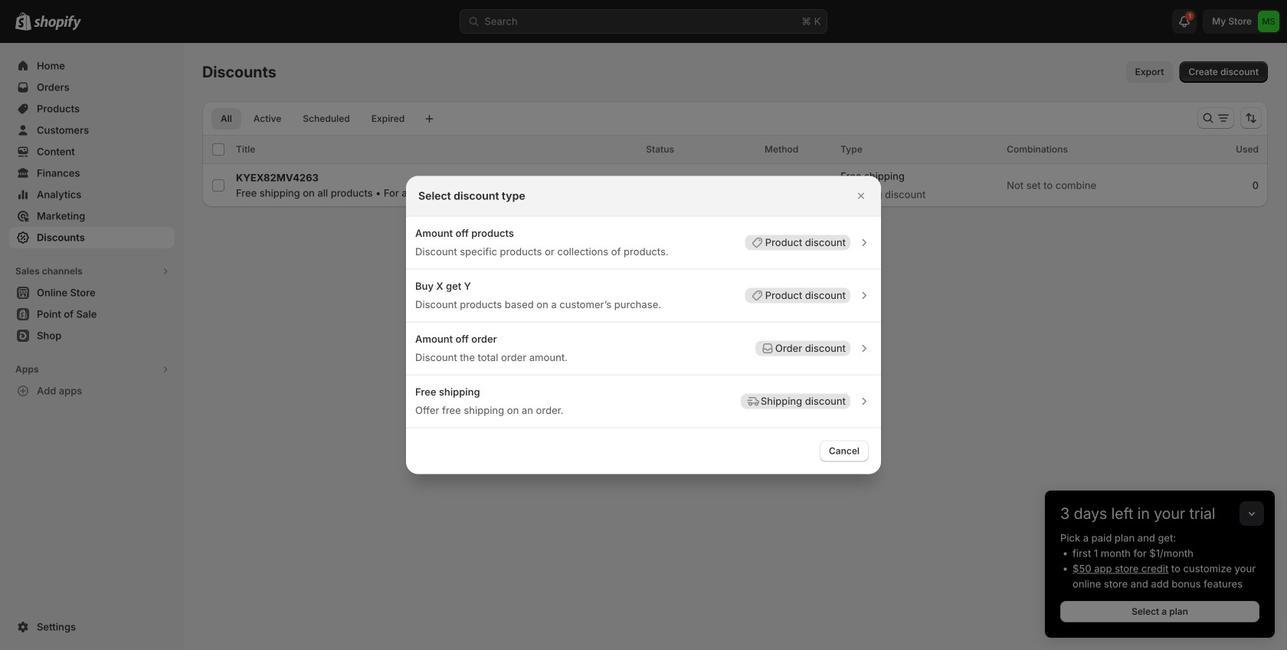 Task type: locate. For each thing, give the bounding box(es) containing it.
shopify image
[[34, 15, 81, 30]]

tab list
[[209, 107, 417, 130]]

dialog
[[0, 176, 1288, 474]]



Task type: vqa. For each thing, say whether or not it's contained in the screenshot.
3rd Headband
no



